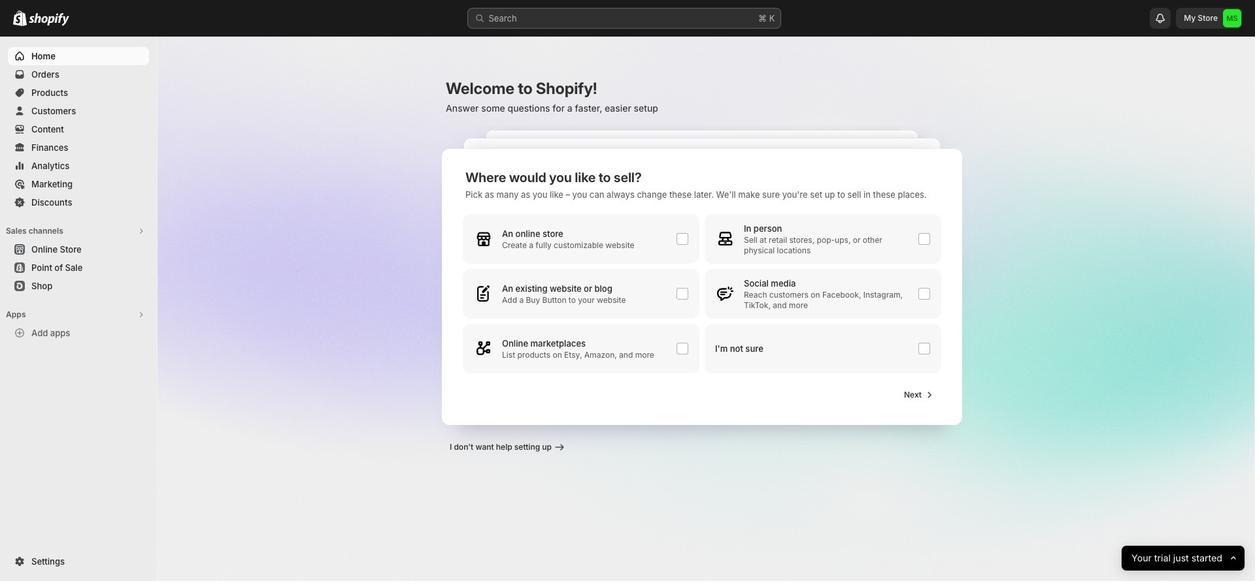 Task type: locate. For each thing, give the bounding box(es) containing it.
shopify image
[[13, 10, 27, 26], [29, 13, 69, 26]]



Task type: describe. For each thing, give the bounding box(es) containing it.
1 horizontal spatial shopify image
[[29, 13, 69, 26]]

0 horizontal spatial shopify image
[[13, 10, 27, 26]]

my store image
[[1223, 9, 1241, 27]]



Task type: vqa. For each thing, say whether or not it's contained in the screenshot.
VIDEOS,
no



